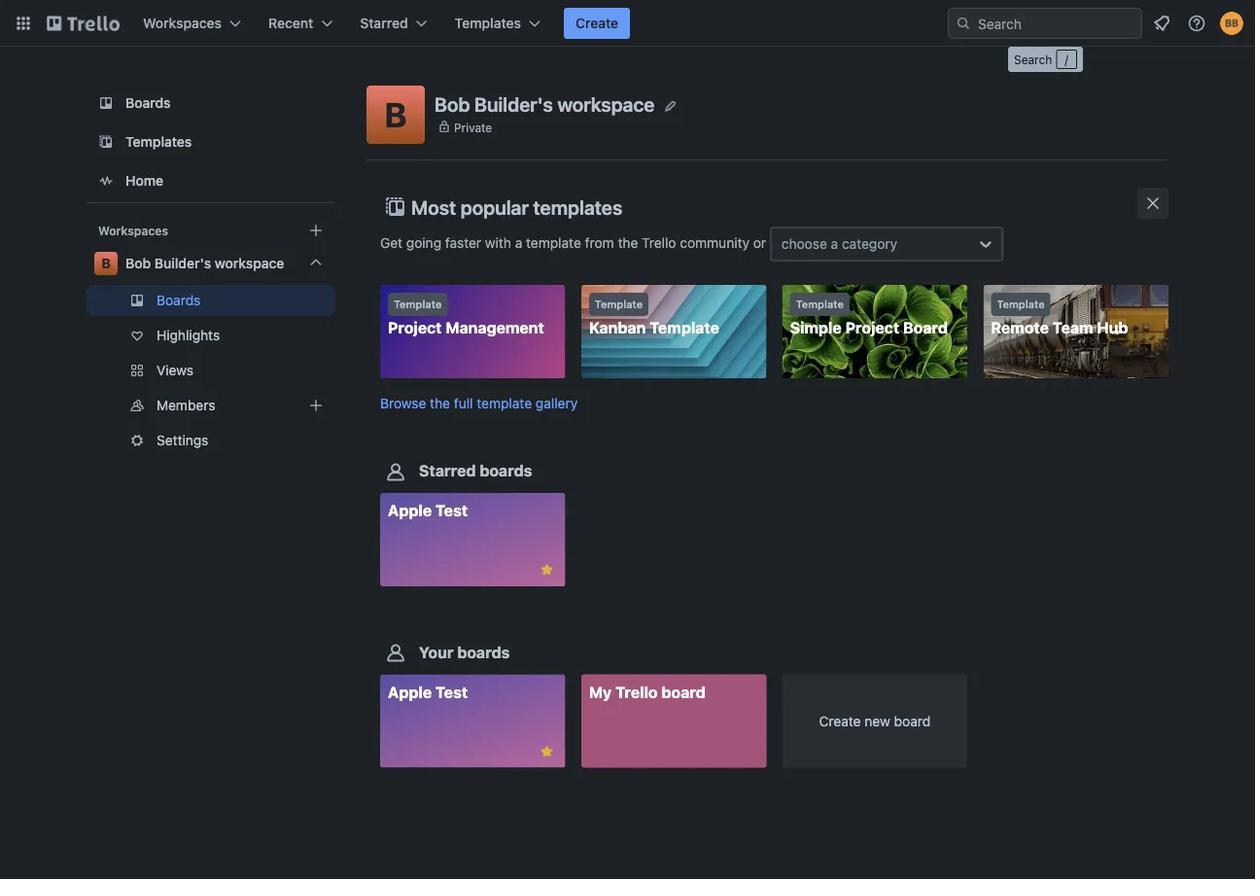 Task type: vqa. For each thing, say whether or not it's contained in the screenshot.
the Customize views image
no



Task type: locate. For each thing, give the bounding box(es) containing it.
template up "kanban"
[[595, 298, 643, 311]]

1 vertical spatial starred
[[419, 462, 476, 480]]

create a workspace image
[[304, 219, 328, 242]]

0 vertical spatial trello
[[642, 235, 677, 251]]

boards
[[480, 462, 533, 480], [457, 643, 510, 661]]

board right my
[[662, 683, 706, 701]]

0 horizontal spatial bob
[[125, 255, 151, 271]]

template right "kanban"
[[650, 319, 720, 337]]

0 vertical spatial apple test link
[[380, 493, 566, 587]]

1 vertical spatial workspace
[[215, 255, 284, 271]]

apple test down starred boards
[[388, 502, 468, 520]]

templates up home on the top left of page
[[125, 134, 192, 150]]

b button
[[367, 86, 425, 144]]

project
[[388, 319, 442, 337], [846, 319, 900, 337]]

apple test
[[388, 502, 468, 520], [388, 683, 468, 701]]

0 horizontal spatial project
[[388, 319, 442, 337]]

a right choose
[[831, 236, 839, 252]]

apple for second apple test link from the bottom of the page
[[388, 502, 432, 520]]

1 horizontal spatial board
[[895, 713, 931, 729]]

1 test from the top
[[436, 502, 468, 520]]

0 vertical spatial boards
[[480, 462, 533, 480]]

boards
[[125, 95, 171, 111], [157, 292, 201, 308]]

1 horizontal spatial builder's
[[475, 93, 553, 116]]

board image
[[94, 91, 118, 115]]

starred button
[[349, 8, 439, 39]]

home link
[[87, 163, 336, 198]]

test down starred boards
[[436, 502, 468, 520]]

create inside button
[[576, 15, 619, 31]]

test for click to unstar this board. it will be removed from your starred list. icon
[[436, 502, 468, 520]]

2 test from the top
[[436, 683, 468, 701]]

most popular templates
[[411, 196, 623, 218]]

home image
[[94, 169, 118, 193]]

template
[[394, 298, 442, 311], [595, 298, 643, 311], [796, 298, 844, 311], [997, 298, 1045, 311], [650, 319, 720, 337]]

1 horizontal spatial bob builder's workspace
[[435, 93, 655, 116]]

starred down full
[[419, 462, 476, 480]]

0 horizontal spatial starred
[[360, 15, 408, 31]]

templates
[[455, 15, 521, 31], [125, 134, 192, 150]]

0 vertical spatial create
[[576, 15, 619, 31]]

workspaces button
[[131, 8, 253, 39]]

bob down home on the top left of page
[[125, 255, 151, 271]]

board
[[662, 683, 706, 701], [895, 713, 931, 729]]

0 horizontal spatial b
[[101, 255, 111, 271]]

0 vertical spatial the
[[618, 235, 638, 251]]

most
[[411, 196, 456, 218]]

0 vertical spatial workspaces
[[143, 15, 222, 31]]

starred right "recent" popup button
[[360, 15, 408, 31]]

create button
[[564, 8, 631, 39]]

apple down starred boards
[[388, 502, 432, 520]]

project up "browse"
[[388, 319, 442, 337]]

1 vertical spatial templates
[[125, 134, 192, 150]]

views
[[157, 362, 194, 378]]

templates
[[534, 196, 623, 218]]

apple test link
[[380, 493, 566, 587], [380, 675, 566, 768]]

1 vertical spatial boards link
[[87, 285, 336, 316]]

0 vertical spatial starred
[[360, 15, 408, 31]]

0 vertical spatial boards link
[[87, 86, 336, 121]]

b left private
[[385, 94, 407, 135]]

1 apple test link from the top
[[380, 493, 566, 587]]

private
[[454, 120, 492, 134]]

builder's up highlights at left
[[154, 255, 211, 271]]

boards down browse the full template gallery
[[480, 462, 533, 480]]

1 vertical spatial template
[[477, 396, 532, 412]]

1 vertical spatial b
[[101, 255, 111, 271]]

bob builder's workspace up the highlights link
[[125, 255, 284, 271]]

templates inside "link"
[[125, 134, 192, 150]]

create for create new board
[[820, 713, 861, 729]]

0 vertical spatial b
[[385, 94, 407, 135]]

templates inside dropdown button
[[455, 15, 521, 31]]

boards link up templates "link"
[[87, 86, 336, 121]]

1 horizontal spatial bob
[[435, 93, 470, 116]]

boards for your boards
[[457, 643, 510, 661]]

create new board
[[820, 713, 931, 729]]

1 horizontal spatial b
[[385, 94, 407, 135]]

1 apple test from the top
[[388, 502, 468, 520]]

settings link
[[87, 425, 336, 456]]

boards for starred boards
[[480, 462, 533, 480]]

1 boards link from the top
[[87, 86, 336, 121]]

2 project from the left
[[846, 319, 900, 337]]

0 vertical spatial test
[[436, 502, 468, 520]]

settings
[[157, 432, 209, 448]]

0 horizontal spatial create
[[576, 15, 619, 31]]

template inside template simple project board
[[796, 298, 844, 311]]

template up simple
[[796, 298, 844, 311]]

templates right starred popup button
[[455, 15, 521, 31]]

0 vertical spatial bob
[[435, 93, 470, 116]]

0 vertical spatial board
[[662, 683, 706, 701]]

2 apple test from the top
[[388, 683, 468, 701]]

apple test down your
[[388, 683, 468, 701]]

1 vertical spatial workspaces
[[98, 224, 168, 237]]

template up remote
[[997, 298, 1045, 311]]

bob
[[435, 93, 470, 116], [125, 255, 151, 271]]

click to unstar this board. it will be removed from your starred list. image
[[539, 743, 556, 760]]

1 project from the left
[[388, 319, 442, 337]]

a
[[515, 235, 523, 251], [831, 236, 839, 252]]

1 horizontal spatial project
[[846, 319, 900, 337]]

back to home image
[[47, 8, 120, 39]]

1 vertical spatial apple test link
[[380, 675, 566, 768]]

bob builder (bobbuilder40) image
[[1221, 12, 1244, 35]]

b
[[385, 94, 407, 135], [101, 255, 111, 271]]

1 vertical spatial bob builder's workspace
[[125, 255, 284, 271]]

boards right your
[[457, 643, 510, 661]]

workspace down create button
[[558, 93, 655, 116]]

template down the templates
[[526, 235, 582, 251]]

bob builder's workspace up private
[[435, 93, 655, 116]]

or
[[754, 235, 767, 251]]

kanban
[[589, 319, 646, 337]]

workspaces inside workspaces 'popup button'
[[143, 15, 222, 31]]

popular
[[461, 196, 529, 218]]

0 vertical spatial builder's
[[475, 93, 553, 116]]

members
[[157, 397, 215, 413]]

0 horizontal spatial board
[[662, 683, 706, 701]]

community
[[680, 235, 750, 251]]

boards right board image
[[125, 95, 171, 111]]

template down going
[[394, 298, 442, 311]]

1 apple from the top
[[388, 502, 432, 520]]

0 vertical spatial apple test
[[388, 502, 468, 520]]

b down home image
[[101, 255, 111, 271]]

2 apple test link from the top
[[380, 675, 566, 768]]

workspace
[[558, 93, 655, 116], [215, 255, 284, 271]]

template inside template remote team hub
[[997, 298, 1045, 311]]

the
[[618, 235, 638, 251], [430, 396, 450, 412]]

browse the full template gallery link
[[380, 396, 578, 412]]

1 vertical spatial test
[[436, 683, 468, 701]]

template for simple
[[796, 298, 844, 311]]

1 vertical spatial bob
[[125, 255, 151, 271]]

starred
[[360, 15, 408, 31], [419, 462, 476, 480]]

template
[[526, 235, 582, 251], [477, 396, 532, 412]]

recent
[[269, 15, 314, 31]]

template inside "template project management"
[[394, 298, 442, 311]]

1 vertical spatial trello
[[616, 683, 658, 701]]

browse
[[380, 396, 426, 412]]

board right new
[[895, 713, 931, 729]]

template board image
[[94, 130, 118, 154]]

boards link
[[87, 86, 336, 121], [87, 285, 336, 316]]

trello
[[642, 235, 677, 251], [616, 683, 658, 701]]

apple test link down 'your boards'
[[380, 675, 566, 768]]

boards up highlights at left
[[157, 292, 201, 308]]

bob builder's workspace
[[435, 93, 655, 116], [125, 255, 284, 271]]

1 horizontal spatial the
[[618, 235, 638, 251]]

0 horizontal spatial the
[[430, 396, 450, 412]]

create
[[576, 15, 619, 31], [820, 713, 861, 729]]

1 vertical spatial apple
[[388, 683, 432, 701]]

starred inside popup button
[[360, 15, 408, 31]]

1 vertical spatial boards
[[457, 643, 510, 661]]

apple test link down starred boards
[[380, 493, 566, 587]]

the left full
[[430, 396, 450, 412]]

the right 'from' at the top of the page
[[618, 235, 638, 251]]

builder's
[[475, 93, 553, 116], [154, 255, 211, 271]]

board for my trello board
[[662, 683, 706, 701]]

apple
[[388, 502, 432, 520], [388, 683, 432, 701]]

templates button
[[443, 8, 553, 39]]

test down 'your boards'
[[436, 683, 468, 701]]

boards link up the highlights link
[[87, 285, 336, 316]]

0 vertical spatial workspace
[[558, 93, 655, 116]]

0 vertical spatial templates
[[455, 15, 521, 31]]

project inside template simple project board
[[846, 319, 900, 337]]

get
[[380, 235, 403, 251]]

test
[[436, 502, 468, 520], [436, 683, 468, 701]]

starred boards
[[419, 462, 533, 480]]

workspaces
[[143, 15, 222, 31], [98, 224, 168, 237]]

apple down your
[[388, 683, 432, 701]]

apple test for 1st apple test link from the bottom of the page
[[388, 683, 468, 701]]

1 vertical spatial board
[[895, 713, 931, 729]]

template right full
[[477, 396, 532, 412]]

0 horizontal spatial templates
[[125, 134, 192, 150]]

1 vertical spatial boards
[[157, 292, 201, 308]]

template simple project board
[[790, 298, 948, 337]]

open information menu image
[[1188, 14, 1207, 33]]

trello left community
[[642, 235, 677, 251]]

project left board
[[846, 319, 900, 337]]

trello right my
[[616, 683, 658, 701]]

2 apple from the top
[[388, 683, 432, 701]]

1 vertical spatial builder's
[[154, 255, 211, 271]]

templates link
[[87, 125, 336, 160]]

views link
[[87, 355, 336, 386]]

0 vertical spatial apple
[[388, 502, 432, 520]]

1 horizontal spatial templates
[[455, 15, 521, 31]]

starred for starred boards
[[419, 462, 476, 480]]

template kanban template
[[589, 298, 720, 337]]

1 vertical spatial create
[[820, 713, 861, 729]]

1 horizontal spatial create
[[820, 713, 861, 729]]

1 horizontal spatial starred
[[419, 462, 476, 480]]

builder's up private
[[475, 93, 553, 116]]

1 vertical spatial the
[[430, 396, 450, 412]]

1 vertical spatial apple test
[[388, 683, 468, 701]]

workspace up the highlights link
[[215, 255, 284, 271]]

bob up private
[[435, 93, 470, 116]]

a right with
[[515, 235, 523, 251]]



Task type: describe. For each thing, give the bounding box(es) containing it.
0 vertical spatial boards
[[125, 95, 171, 111]]

my trello board link
[[582, 675, 767, 768]]

click to unstar this board. it will be removed from your starred list. image
[[539, 562, 556, 579]]

simple
[[790, 319, 842, 337]]

0 horizontal spatial a
[[515, 235, 523, 251]]

b inside button
[[385, 94, 407, 135]]

template for kanban
[[595, 298, 643, 311]]

browse the full template gallery
[[380, 396, 578, 412]]

management
[[446, 319, 545, 337]]

template for project
[[394, 298, 442, 311]]

my
[[589, 683, 612, 701]]

create for create
[[576, 15, 619, 31]]

1 horizontal spatial a
[[831, 236, 839, 252]]

search
[[1015, 53, 1053, 66]]

starred for starred
[[360, 15, 408, 31]]

0 horizontal spatial workspace
[[215, 255, 284, 271]]

full
[[454, 396, 473, 412]]

template project management
[[388, 298, 545, 337]]

1 horizontal spatial workspace
[[558, 93, 655, 116]]

board
[[904, 319, 948, 337]]

choose
[[782, 236, 828, 252]]

going
[[406, 235, 442, 251]]

0 notifications image
[[1151, 12, 1174, 35]]

highlights
[[157, 327, 220, 343]]

add image
[[304, 394, 328, 417]]

2 boards link from the top
[[87, 285, 336, 316]]

apple test for second apple test link from the bottom of the page
[[388, 502, 468, 520]]

faster
[[445, 235, 482, 251]]

0 vertical spatial template
[[526, 235, 582, 251]]

home
[[125, 173, 164, 189]]

from
[[585, 235, 614, 251]]

team
[[1053, 319, 1094, 337]]

new
[[865, 713, 891, 729]]

remote
[[992, 319, 1050, 337]]

hub
[[1098, 319, 1129, 337]]

your
[[419, 643, 454, 661]]

choose a category
[[782, 236, 898, 252]]

get going faster with a template from the trello community or
[[380, 235, 770, 251]]

board for create new board
[[895, 713, 931, 729]]

search image
[[956, 16, 972, 31]]

0 vertical spatial bob builder's workspace
[[435, 93, 655, 116]]

category
[[842, 236, 898, 252]]

/
[[1065, 53, 1069, 66]]

members link
[[87, 390, 336, 421]]

my trello board
[[589, 683, 706, 701]]

Search field
[[972, 9, 1142, 38]]

apple for 1st apple test link from the bottom of the page
[[388, 683, 432, 701]]

template for remote
[[997, 298, 1045, 311]]

your boards
[[419, 643, 510, 661]]

0 horizontal spatial bob builder's workspace
[[125, 255, 284, 271]]

with
[[485, 235, 512, 251]]

recent button
[[257, 8, 345, 39]]

trello inside the my trello board link
[[616, 683, 658, 701]]

primary element
[[0, 0, 1256, 47]]

project inside "template project management"
[[388, 319, 442, 337]]

template remote team hub
[[992, 298, 1129, 337]]

gallery
[[536, 396, 578, 412]]

test for click to unstar this board. it will be removed from your starred list. image at the left bottom of the page
[[436, 683, 468, 701]]

highlights link
[[87, 320, 336, 351]]

0 horizontal spatial builder's
[[154, 255, 211, 271]]



